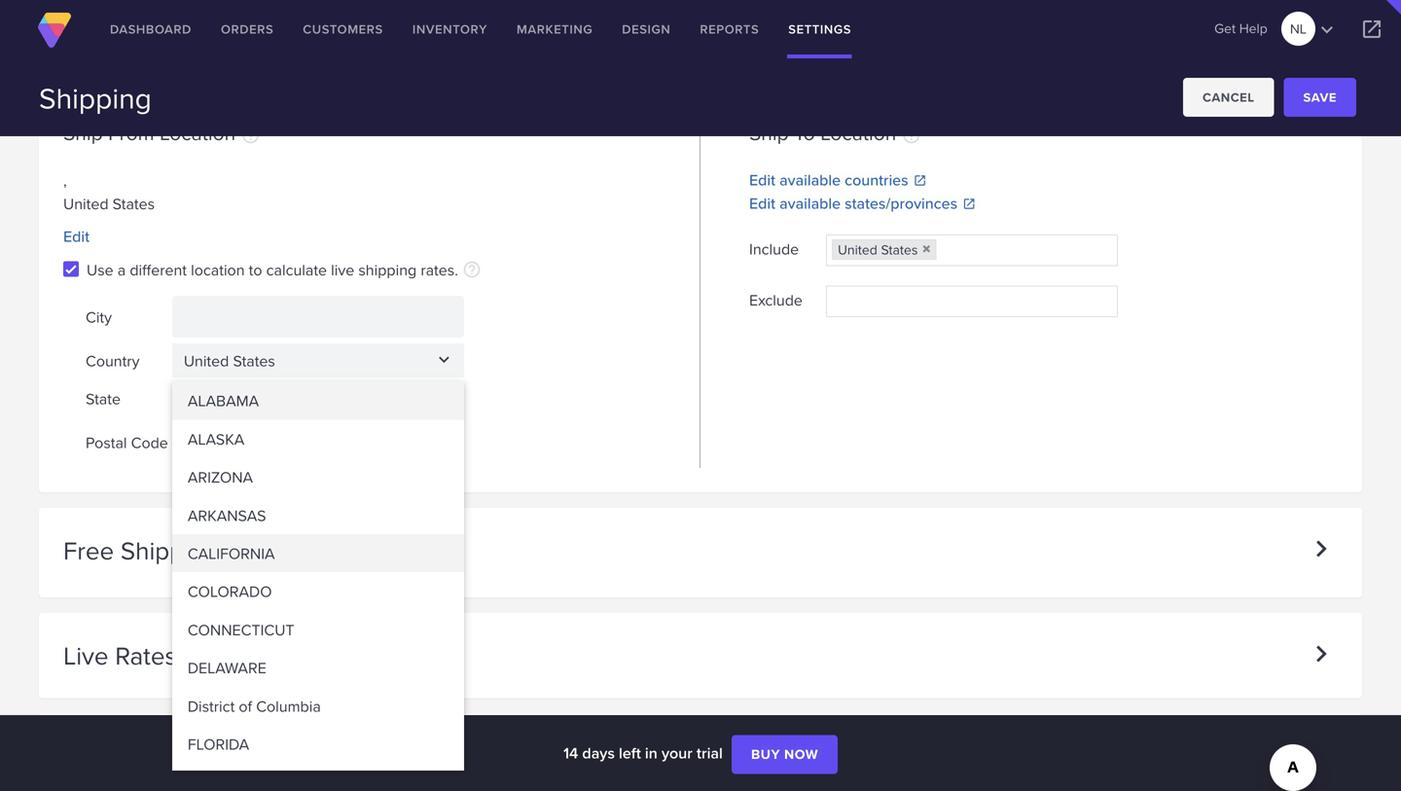 Task type: locate. For each thing, give the bounding box(es) containing it.
edit available countries edit available states/provinces
[[749, 169, 958, 215]]

2 location from the left
[[820, 118, 897, 147]]

1 ship from the left
[[63, 118, 103, 147]]

location
[[191, 259, 245, 281]]

alaska
[[188, 428, 245, 450]]

buy
[[751, 745, 780, 764]]

2 you from the left
[[594, 35, 619, 57]]

rate down district of columbia
[[244, 750, 277, 768]]

0 vertical spatial add rate
[[259, 544, 323, 563]]

1 horizontal spatial and
[[439, 35, 464, 57]]

states down the states/provinces at the top of page
[[881, 240, 918, 260]]

and left select
[[266, 35, 291, 57]]

1 expand_more from the top
[[1305, 532, 1338, 566]]

expand_more for flat rates
[[1305, 738, 1338, 771]]

1 horizontal spatial location
[[820, 118, 897, 147]]

rates for flat
[[110, 738, 172, 774]]

1 vertical spatial rates
[[110, 738, 172, 774]]

1 vertical spatial united
[[838, 240, 878, 260]]

nl 
[[1290, 18, 1339, 41]]

0 vertical spatial shipping
[[39, 77, 152, 119]]

2 vertical spatial add
[[212, 750, 241, 768]]

ship
[[216, 35, 244, 57]]

edit available states/provinces link
[[749, 192, 1338, 215]]

settings
[[788, 20, 852, 38]]

alabama
[[188, 389, 259, 412]]

0 vertical spatial united
[[63, 192, 109, 215]]

cancel link
[[1183, 78, 1274, 117]]

0 vertical spatial add rate link
[[239, 534, 343, 573]]

ship
[[63, 118, 103, 147], [749, 118, 789, 147]]

include
[[749, 237, 799, 260]]

edit for edit
[[63, 225, 90, 248]]

to
[[198, 35, 212, 57], [248, 35, 262, 57], [249, 259, 262, 281]]

to left ship
[[198, 35, 212, 57]]

1 vertical spatial states
[[881, 240, 918, 260]]

shipping
[[39, 77, 152, 119], [121, 532, 218, 569]]

carrier
[[227, 648, 269, 668]]

location up countries
[[820, 118, 897, 147]]

ship left from on the top left of the page
[[63, 118, 103, 147]]

district of columbia
[[188, 695, 321, 717]]

code
[[131, 431, 168, 454]]

14
[[563, 741, 578, 764]]

calculate
[[266, 259, 327, 281]]

a
[[118, 259, 126, 281]]

get help
[[1214, 18, 1268, 38]]

you left "want"
[[132, 35, 157, 57]]

add left carrier
[[198, 648, 223, 668]]

florida
[[188, 733, 249, 755]]

district
[[188, 695, 235, 717]]

14 days left in your trial
[[563, 741, 727, 764]]

available up the include
[[780, 192, 841, 215]]

states up a
[[113, 192, 155, 215]]

0 horizontal spatial you
[[132, 35, 157, 57]]

2 horizontal spatial help_outline
[[902, 125, 921, 145]]

ship left to
[[749, 118, 789, 147]]

buy now
[[751, 745, 818, 764]]

1 horizontal spatial help_outline
[[462, 260, 482, 279]]

live
[[63, 637, 108, 674]]

live rates
[[63, 637, 183, 674]]

days
[[582, 741, 615, 764]]

expand_more
[[1305, 532, 1338, 566], [1305, 637, 1338, 670], [1305, 738, 1338, 771]]

0 vertical spatial add
[[259, 544, 287, 563]]

1 vertical spatial edit
[[749, 192, 776, 215]]

rates
[[115, 637, 177, 674], [110, 738, 172, 774]]

nl
[[1290, 19, 1307, 38]]

united
[[63, 192, 109, 215], [838, 240, 878, 260]]

2 expand_more from the top
[[1305, 637, 1338, 670]]

shipping down arkansas
[[121, 532, 218, 569]]

shipping
[[468, 35, 527, 57], [358, 259, 417, 281]]

3 expand_more from the top
[[1305, 738, 1338, 771]]

marketing
[[517, 20, 593, 38]]

delaware
[[188, 656, 266, 679]]

1 location from the left
[[160, 118, 236, 147]]

you
[[132, 35, 157, 57], [594, 35, 619, 57]]

0 horizontal spatial location
[[160, 118, 236, 147]]

you left will
[[594, 35, 619, 57]]

0 horizontal spatial help_outline
[[241, 125, 260, 145]]

2 vertical spatial expand_more
[[1305, 738, 1338, 771]]

None text field
[[172, 344, 464, 378]]

0 horizontal spatial and
[[266, 35, 291, 57]]

1 horizontal spatial rate
[[291, 544, 323, 563]]

add rate link down of
[[193, 740, 297, 779]]

add for free shipping
[[259, 544, 287, 563]]

add rate for flat rates
[[212, 750, 277, 768]]

available
[[780, 169, 841, 191], [780, 192, 841, 215]]

1 horizontal spatial ship
[[749, 118, 789, 147]]

and right carriers
[[439, 35, 464, 57]]

0 horizontal spatial rate
[[244, 750, 277, 768]]

save
[[1303, 88, 1337, 107]]

different
[[130, 259, 187, 281]]

1 vertical spatial rate
[[244, 750, 277, 768]]

save link
[[1284, 78, 1356, 117]]

City text field
[[172, 296, 464, 338]]

inventory
[[412, 20, 487, 38]]

rate right california
[[291, 544, 323, 563]]

0 horizontal spatial united
[[63, 192, 109, 215]]

help_outline for ship from location
[[241, 125, 260, 145]]

countries
[[845, 169, 908, 191]]

0 vertical spatial edit
[[749, 169, 776, 191]]

add down district
[[212, 750, 241, 768]]

united inside , united states
[[63, 192, 109, 215]]

to right ship
[[248, 35, 262, 57]]

carriers
[[384, 35, 435, 57]]

tell
[[39, 35, 62, 57]]

add rate up colorado
[[259, 544, 323, 563]]

use.
[[649, 35, 677, 57]]

2 ship from the left
[[749, 118, 789, 147]]

help_outline right rates.
[[462, 260, 482, 279]]

use a different location to calculate live shipping rates.
[[87, 259, 458, 281]]

1 horizontal spatial shipping
[[468, 35, 527, 57]]

select
[[295, 35, 336, 57]]

expand_more for live rates
[[1305, 637, 1338, 670]]

1 vertical spatial add rate
[[212, 750, 277, 768]]

0 horizontal spatial ship
[[63, 118, 103, 147]]

0 vertical spatial rate
[[291, 544, 323, 563]]

1 horizontal spatial you
[[594, 35, 619, 57]]

edit link
[[63, 225, 90, 248]]

arizona
[[188, 466, 253, 488]]

shipping right the live
[[358, 259, 417, 281]]

reports
[[700, 20, 759, 38]]

0 horizontal spatial shipping
[[358, 259, 417, 281]]

united down ,
[[63, 192, 109, 215]]

available down to
[[780, 169, 841, 191]]

dashboard
[[110, 20, 192, 38]]

edit
[[749, 169, 776, 191], [749, 192, 776, 215], [63, 225, 90, 248]]

and
[[266, 35, 291, 57], [439, 35, 464, 57]]

1 vertical spatial add rate link
[[193, 740, 297, 779]]

shipping left methods
[[468, 35, 527, 57]]

to right location
[[249, 259, 262, 281]]

free shipping
[[63, 532, 225, 569]]

0 vertical spatial expand_more
[[1305, 532, 1338, 566]]

rates right flat
[[110, 738, 172, 774]]

tell us where you want to ship to and select which carriers and shipping methods you will use.
[[39, 35, 677, 57]]

cancel
[[1203, 88, 1255, 107]]

add rate
[[259, 544, 323, 563], [212, 750, 277, 768]]

0 vertical spatial shipping
[[468, 35, 527, 57]]


[[1360, 18, 1384, 41]]

united down edit available countries edit available states/provinces
[[838, 240, 878, 260]]

help_outline up countries
[[902, 125, 921, 145]]

left
[[619, 741, 641, 764]]

location right from on the top left of the page
[[160, 118, 236, 147]]

help_outline inside ship to location help_outline
[[902, 125, 921, 145]]

None text field
[[172, 382, 464, 416]]

add rate link up colorado
[[239, 534, 343, 573]]

0 vertical spatial states
[[113, 192, 155, 215]]

shipping down where on the left top of the page
[[39, 77, 152, 119]]

rate for flat rates
[[244, 750, 277, 768]]

1 available from the top
[[780, 169, 841, 191]]

1 vertical spatial expand_more
[[1305, 637, 1338, 670]]

use
[[87, 259, 114, 281]]

help_outline
[[241, 125, 260, 145], [902, 125, 921, 145], [462, 260, 482, 279]]

0 horizontal spatial states
[[113, 192, 155, 215]]

help_outline down ship
[[241, 125, 260, 145]]

2 vertical spatial edit
[[63, 225, 90, 248]]

1 horizontal spatial states
[[881, 240, 918, 260]]

ship for ship from location
[[63, 118, 103, 147]]

add rate down of
[[212, 750, 277, 768]]

0 vertical spatial available
[[780, 169, 841, 191]]

1 vertical spatial available
[[780, 192, 841, 215]]

rates right live
[[115, 637, 177, 674]]

location for from
[[160, 118, 236, 147]]

state
[[86, 387, 121, 410]]

0 vertical spatial rates
[[115, 637, 177, 674]]

edit for edit available countries edit available states/provinces
[[749, 169, 776, 191]]

flat
[[63, 738, 104, 774]]

1 vertical spatial shipping
[[121, 532, 218, 569]]

help_outline inside ship from location help_outline
[[241, 125, 260, 145]]

rate
[[291, 544, 323, 563], [244, 750, 277, 768]]

add up colorado
[[259, 544, 287, 563]]



Task type: vqa. For each thing, say whether or not it's contained in the screenshot.
Tax in the Tax ID help_outline
no



Task type: describe. For each thing, give the bounding box(es) containing it.
customers
[[303, 20, 383, 38]]

want
[[161, 35, 194, 57]]

live
[[331, 259, 354, 281]]

2 available from the top
[[780, 192, 841, 215]]

rates.
[[421, 259, 458, 281]]

expand_more for free shipping
[[1305, 532, 1338, 566]]

which
[[340, 35, 380, 57]]

2 and from the left
[[439, 35, 464, 57]]

design
[[622, 20, 671, 38]]

methods
[[531, 35, 590, 57]]

of
[[239, 695, 252, 717]]

exclude
[[749, 288, 803, 311]]

states/provinces
[[845, 192, 958, 215]]

arkansas
[[188, 504, 266, 526]]

rate for free shipping
[[291, 544, 323, 563]]

columbia
[[256, 695, 321, 717]]

1 you from the left
[[132, 35, 157, 57]]

california
[[188, 542, 275, 564]]

from
[[108, 118, 154, 147]]

1 vertical spatial shipping
[[358, 259, 417, 281]]

city
[[86, 306, 112, 328]]

united states
[[838, 240, 918, 260]]

flat rates
[[63, 738, 178, 774]]

Postal Code text field
[[172, 422, 269, 463]]

to
[[794, 118, 815, 147]]

1 and from the left
[[266, 35, 291, 57]]

postal
[[86, 431, 127, 454]]

add rate for free shipping
[[259, 544, 323, 563]]

trial
[[697, 741, 723, 764]]

states inside , united states
[[113, 192, 155, 215]]

edit available countries link
[[749, 169, 1338, 192]]


[[434, 350, 454, 370]]


[[1315, 18, 1339, 41]]

rates for live
[[115, 637, 177, 674]]

help_outline for ship to location
[[902, 125, 921, 145]]

will
[[623, 35, 645, 57]]

add rate link for free shipping
[[239, 534, 343, 573]]

add for flat rates
[[212, 750, 241, 768]]

1 vertical spatial add
[[198, 648, 223, 668]]

orders
[[221, 20, 274, 38]]

add rate link for flat rates
[[193, 740, 297, 779]]

help
[[1239, 18, 1268, 38]]

get
[[1214, 18, 1236, 38]]

your
[[662, 741, 693, 764]]

connecticut
[[188, 618, 294, 641]]

country
[[86, 350, 140, 372]]

postal code
[[86, 431, 168, 454]]

us
[[66, 35, 82, 57]]

 link
[[1343, 0, 1401, 58]]

, united states
[[63, 169, 155, 215]]

ship for ship to location
[[749, 118, 789, 147]]

ship to location help_outline
[[749, 118, 921, 147]]

add carrier ▼
[[198, 648, 286, 668]]

colorado
[[188, 580, 272, 602]]

dashboard link
[[95, 0, 206, 58]]

where
[[86, 35, 128, 57]]

location for to
[[820, 118, 897, 147]]

,
[[63, 169, 67, 191]]

▼
[[273, 648, 286, 668]]

ship from location help_outline
[[63, 118, 260, 147]]

1 horizontal spatial united
[[838, 240, 878, 260]]

in
[[645, 741, 658, 764]]

now
[[784, 745, 818, 764]]

buy now link
[[732, 735, 838, 774]]

free
[[63, 532, 114, 569]]



